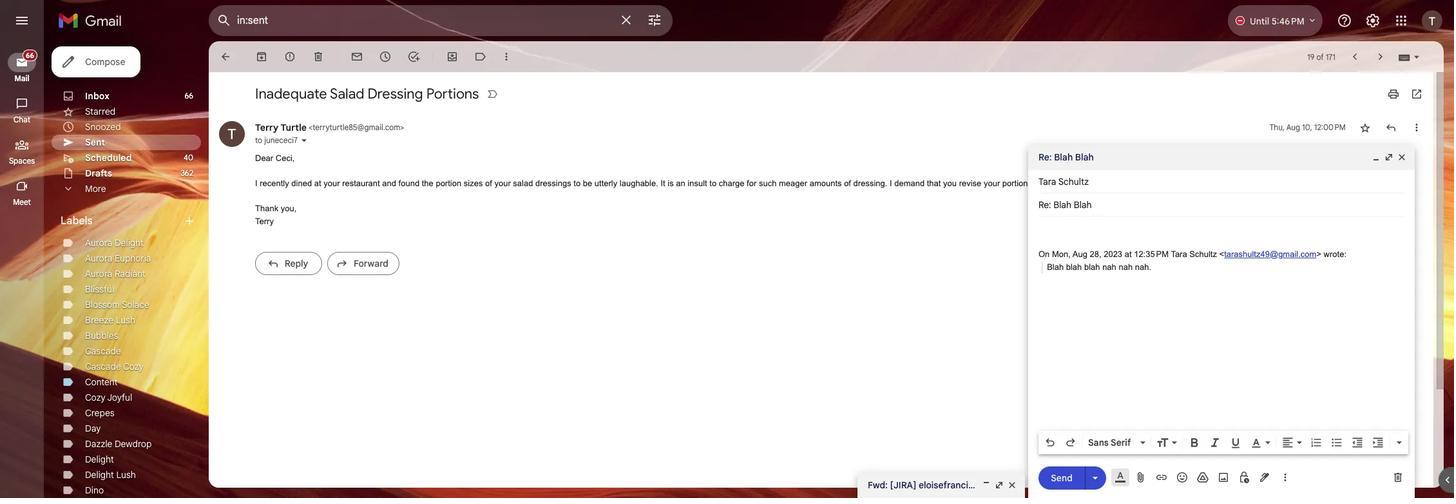 Task type: vqa. For each thing, say whether or not it's contained in the screenshot.
12:35 PM
yes



Task type: describe. For each thing, give the bounding box(es) containing it.
on mon, aug 28, 2023 at 12:35 pm tara schultz <
[[1039, 249, 1225, 259]]

2 horizontal spatial of
[[1317, 52, 1325, 62]]

recently
[[260, 179, 289, 188]]

labels heading
[[61, 215, 183, 228]]

show details image
[[300, 137, 308, 144]]

move to inbox image
[[446, 50, 459, 63]]

> inside terry turtle < terryturtle85@gmail.com >
[[400, 122, 404, 132]]

snooze image
[[379, 50, 392, 63]]

more
[[85, 183, 106, 195]]

inbox link
[[85, 90, 110, 102]]

mark as unread image
[[351, 50, 364, 63]]

2 your from the left
[[495, 179, 511, 188]]

indent less ‪(⌘[)‬ image
[[1352, 436, 1365, 449]]

joyful
[[107, 392, 132, 404]]

dino link
[[85, 485, 104, 496]]

redo ‪(⌘y)‬ image
[[1065, 436, 1078, 449]]

clear search image
[[614, 7, 639, 33]]

thu, aug 10, 12:00 pm cell
[[1270, 121, 1347, 134]]

select input tool image
[[1414, 52, 1421, 62]]

is
[[668, 179, 674, 188]]

add to tasks image
[[407, 50, 420, 63]]

delight for delight lush
[[85, 469, 114, 481]]

1 portion from the left
[[436, 179, 462, 188]]

delight for delight link
[[85, 454, 114, 465]]

reply
[[285, 258, 308, 269]]

cascade for cascade link
[[85, 346, 121, 357]]

1 blah from the left
[[1067, 262, 1083, 272]]

insert photo image
[[1218, 471, 1231, 484]]

terry turtle < terryturtle85@gmail.com >
[[255, 122, 404, 133]]

delete image
[[312, 50, 325, 63]]

older image
[[1375, 50, 1388, 63]]

content link
[[85, 376, 118, 388]]

bulleted list ‪(⌘⇧8)‬ image
[[1331, 436, 1344, 449]]

underline ‪(⌘u)‬ image
[[1230, 437, 1243, 450]]

send button
[[1039, 466, 1086, 490]]

aurora for aurora radiant
[[85, 268, 112, 280]]

dewdrop
[[115, 438, 152, 450]]

blah blah blah nah nah nah.
[[1048, 262, 1152, 272]]

19
[[1308, 52, 1315, 62]]

drafts link
[[85, 168, 112, 179]]

compose button
[[52, 46, 141, 77]]

portions
[[427, 85, 479, 102]]

aurora delight
[[85, 237, 144, 249]]

cascade link
[[85, 346, 121, 357]]

cozy joyful link
[[85, 392, 132, 404]]

pop out image
[[995, 480, 1005, 491]]

< inside message body "text box"
[[1220, 249, 1225, 259]]

delight link
[[85, 454, 114, 465]]

for
[[747, 179, 757, 188]]

blossom solace
[[85, 299, 149, 311]]

> wrote:
[[1317, 249, 1347, 259]]

mon,
[[1053, 249, 1071, 259]]

gmail image
[[58, 8, 128, 34]]

Message Body text field
[[1039, 223, 1405, 427]]

discard draft ‪(⌘⇧d)‬ image
[[1392, 471, 1405, 484]]

to right me
[[1176, 179, 1183, 188]]

snoozed link
[[85, 121, 121, 133]]

undo ‪(⌘z)‬ image
[[1044, 436, 1057, 449]]

aurora for aurora euphoria
[[85, 253, 112, 264]]

nah.
[[1136, 262, 1152, 272]]

thu,
[[1270, 122, 1285, 132]]

sans
[[1089, 437, 1109, 449]]

chat heading
[[0, 115, 44, 125]]

solace
[[122, 299, 149, 311]]

formatting options toolbar
[[1039, 431, 1409, 454]]

starred
[[85, 106, 116, 117]]

pop out image
[[1385, 152, 1395, 162]]

fwd: [jira] eloisefrancis23 assigned gtms-16 to you
[[868, 480, 1093, 491]]

66 inside navigation
[[26, 51, 34, 60]]

found
[[399, 179, 420, 188]]

wrote:
[[1324, 249, 1347, 259]]

lush for breeze lush
[[116, 315, 135, 326]]

inbox
[[85, 90, 110, 102]]

inadequate
[[255, 85, 327, 102]]

me
[[1162, 179, 1174, 188]]

28,
[[1090, 249, 1102, 259]]

inadequate salad dressing portions
[[255, 85, 479, 102]]

19 of 171
[[1308, 52, 1336, 62]]

dazzle dewdrop link
[[85, 438, 152, 450]]

charge
[[719, 179, 745, 188]]

minimize image for pop out image
[[982, 480, 992, 491]]

blissful link
[[85, 284, 114, 295]]

2 sizes from the left
[[1031, 179, 1050, 188]]

breeze lush link
[[85, 315, 135, 326]]

don't
[[1122, 179, 1140, 188]]

more send options image
[[1089, 472, 1102, 484]]

breeze lush
[[85, 315, 135, 326]]

archive image
[[255, 50, 268, 63]]

amounts
[[810, 179, 842, 188]]

laughable.
[[620, 179, 659, 188]]

navigation containing mail
[[0, 41, 45, 498]]

forward link
[[327, 252, 400, 275]]

0 horizontal spatial you
[[944, 179, 957, 188]]

0 horizontal spatial at
[[314, 179, 321, 188]]

to right 16
[[1066, 480, 1075, 491]]

scheduled
[[85, 152, 132, 164]]

2 portion from the left
[[1003, 179, 1029, 188]]

insult
[[688, 179, 708, 188]]

sent link
[[85, 137, 105, 148]]

dino
[[85, 485, 104, 496]]

thank
[[255, 204, 279, 213]]

dialog containing sans serif
[[1029, 144, 1416, 498]]

day link
[[85, 423, 101, 434]]

euphoria
[[115, 253, 151, 264]]

1 nah from the left
[[1103, 262, 1117, 272]]

1 vertical spatial cozy
[[85, 392, 106, 404]]

eloisefrancis23
[[919, 480, 983, 491]]

1 your from the left
[[324, 179, 340, 188]]

scheduled link
[[85, 152, 132, 164]]

day
[[85, 423, 101, 434]]

362
[[181, 168, 193, 178]]

aurora euphoria
[[85, 253, 151, 264]]

you,
[[281, 204, 297, 213]]

salad
[[330, 85, 365, 102]]

1 terry from the top
[[255, 122, 279, 133]]

newer image
[[1349, 50, 1362, 63]]

delight lush link
[[85, 469, 136, 481]]

italic ‪(⌘i)‬ image
[[1209, 436, 1222, 449]]

bubbles link
[[85, 330, 118, 342]]

leave
[[1185, 179, 1205, 188]]

spaces
[[9, 156, 35, 166]]

the
[[422, 179, 434, 188]]



Task type: locate. For each thing, give the bounding box(es) containing it.
0 horizontal spatial cozy
[[85, 392, 106, 404]]

lush
[[116, 315, 135, 326], [116, 469, 136, 481]]

terry
[[255, 122, 279, 133], [255, 216, 274, 226]]

blossom solace link
[[85, 299, 149, 311]]

1 cascade from the top
[[85, 346, 121, 357]]

utterly
[[595, 179, 618, 188]]

Search in mail text field
[[237, 14, 611, 27]]

terry inside thank you, terry
[[255, 216, 274, 226]]

2 terry from the top
[[255, 216, 274, 226]]

cozy
[[123, 361, 144, 373], [85, 392, 106, 404]]

blah down the mon,
[[1067, 262, 1083, 272]]

fwd:
[[868, 480, 888, 491]]

you right send
[[1077, 480, 1093, 491]]

0 vertical spatial <
[[309, 122, 313, 132]]

2 vertical spatial aurora
[[85, 268, 112, 280]]

send
[[1052, 472, 1073, 484]]

2023
[[1104, 249, 1123, 259]]

dazzle
[[85, 438, 112, 450]]

0 vertical spatial aurora
[[85, 237, 112, 249]]

mail
[[14, 73, 29, 83]]

terry turtle cell
[[255, 122, 404, 133]]

2 horizontal spatial your
[[984, 179, 1001, 188]]

i
[[255, 179, 258, 188], [890, 179, 893, 188]]

aurora radiant
[[85, 268, 146, 280]]

lush down blossom solace
[[116, 315, 135, 326]]

delight down delight link
[[85, 469, 114, 481]]

terry down the thank
[[255, 216, 274, 226]]

2 vertical spatial delight
[[85, 469, 114, 481]]

lush for delight lush
[[116, 469, 136, 481]]

0 horizontal spatial 66
[[26, 51, 34, 60]]

1 horizontal spatial your
[[495, 179, 511, 188]]

insert emoji ‪(⌘⇧2)‬ image
[[1176, 471, 1189, 484]]

advanced search options image
[[642, 7, 668, 33]]

main menu image
[[14, 13, 30, 28]]

i left recently
[[255, 179, 258, 188]]

breeze
[[85, 315, 114, 326]]

immediately
[[1052, 179, 1097, 188]]

1 horizontal spatial <
[[1220, 249, 1225, 259]]

content
[[85, 376, 118, 388]]

gtms-
[[1026, 480, 1055, 491]]

dressing
[[368, 85, 423, 102]]

aurora
[[85, 237, 112, 249], [85, 253, 112, 264], [85, 268, 112, 280]]

you right if
[[1106, 179, 1119, 188]]

0 vertical spatial 66
[[26, 51, 34, 60]]

more formatting options image
[[1394, 436, 1407, 449]]

toggle confidential mode image
[[1238, 471, 1251, 484]]

1 horizontal spatial blah
[[1085, 262, 1101, 272]]

reply link
[[255, 252, 322, 275]]

dialog
[[1029, 144, 1416, 498]]

at right 'dined'
[[314, 179, 321, 188]]

66 link
[[8, 50, 37, 72]]

bad
[[1215, 179, 1229, 188]]

0 vertical spatial aug
[[1287, 122, 1301, 132]]

0 vertical spatial at
[[314, 179, 321, 188]]

your left restaurant
[[324, 179, 340, 188]]

1 horizontal spatial nah
[[1119, 262, 1133, 272]]

0 horizontal spatial aug
[[1073, 249, 1088, 259]]

your right revise
[[984, 179, 1001, 188]]

insert link ‪(⌘k)‬ image
[[1156, 471, 1169, 484]]

nah down the 2023
[[1103, 262, 1117, 272]]

at inside message body "text box"
[[1125, 249, 1132, 259]]

< right turtle
[[309, 122, 313, 132]]

2 blah from the left
[[1085, 262, 1101, 272]]

schultz
[[1190, 249, 1218, 259]]

aurora for aurora delight
[[85, 237, 112, 249]]

Not starred checkbox
[[1360, 121, 1372, 134]]

aug inside message body "text box"
[[1073, 249, 1088, 259]]

of right amounts
[[845, 179, 852, 188]]

i left "demand"
[[890, 179, 893, 188]]

aug left 28,
[[1073, 249, 1088, 259]]

tara
[[1172, 249, 1188, 259]]

delight up euphoria
[[115, 237, 144, 249]]

to left be
[[574, 179, 581, 188]]

0 vertical spatial cozy
[[123, 361, 144, 373]]

0 horizontal spatial nah
[[1103, 262, 1117, 272]]

assigned
[[986, 480, 1024, 491]]

sizes right the
[[464, 179, 483, 188]]

dazzle dewdrop
[[85, 438, 152, 450]]

close image
[[1398, 152, 1408, 162]]

1 vertical spatial lush
[[116, 469, 136, 481]]

0 vertical spatial terry
[[255, 122, 279, 133]]

settings image
[[1366, 13, 1381, 28]]

indent more ‪(⌘])‬ image
[[1372, 436, 1385, 449]]

compose
[[85, 56, 125, 68]]

more image
[[500, 50, 513, 63]]

1 vertical spatial <
[[1220, 249, 1225, 259]]

> left wrote:
[[1317, 249, 1322, 259]]

0 horizontal spatial i
[[255, 179, 258, 188]]

and
[[382, 179, 396, 188]]

1 horizontal spatial minimize image
[[1372, 152, 1382, 162]]

cozy up joyful
[[123, 361, 144, 373]]

0 horizontal spatial <
[[309, 122, 313, 132]]

nah down on mon, aug 28, 2023 at 12:35 pm tara schultz <
[[1119, 262, 1133, 272]]

delight lush
[[85, 469, 136, 481]]

cascade
[[85, 346, 121, 357], [85, 361, 121, 373]]

junececi7
[[264, 135, 298, 145]]

0 horizontal spatial sizes
[[464, 179, 483, 188]]

1 aurora from the top
[[85, 237, 112, 249]]

2 i from the left
[[890, 179, 893, 188]]

meet
[[13, 197, 31, 207]]

crepes link
[[85, 407, 115, 419]]

portion right the
[[436, 179, 462, 188]]

1 sizes from the left
[[464, 179, 483, 188]]

1 horizontal spatial sizes
[[1031, 179, 1050, 188]]

navigation
[[0, 41, 45, 498]]

mail heading
[[0, 73, 44, 84]]

sent
[[85, 137, 105, 148]]

aug inside cell
[[1287, 122, 1301, 132]]

1 vertical spatial 66
[[185, 91, 193, 101]]

want
[[1142, 179, 1160, 188]]

cozy up the crepes
[[85, 392, 106, 404]]

aurora up blissful link
[[85, 268, 112, 280]]

1 horizontal spatial >
[[1317, 249, 1322, 259]]

< inside terry turtle < terryturtle85@gmail.com >
[[309, 122, 313, 132]]

nah
[[1103, 262, 1117, 272], [1119, 262, 1133, 272]]

serif
[[1111, 437, 1132, 449]]

0 horizontal spatial blah
[[1067, 262, 1083, 272]]

aurora up aurora euphoria link
[[85, 237, 112, 249]]

minimize image left pop out icon
[[1372, 152, 1382, 162]]

1 vertical spatial minimize image
[[982, 480, 992, 491]]

dressing.
[[854, 179, 888, 188]]

on
[[1039, 249, 1050, 259]]

blah
[[1048, 262, 1064, 272]]

> down dressing at the left top of page
[[400, 122, 404, 132]]

1 vertical spatial at
[[1125, 249, 1132, 259]]

spaces heading
[[0, 156, 44, 166]]

portion
[[436, 179, 462, 188], [1003, 179, 1029, 188]]

to junececi7
[[255, 135, 298, 145]]

2 nah from the left
[[1119, 262, 1133, 272]]

bubbles
[[85, 330, 118, 342]]

171
[[1327, 52, 1336, 62]]

aurora down aurora delight link
[[85, 253, 112, 264]]

insert signature image
[[1259, 471, 1272, 484]]

portion right revise
[[1003, 179, 1029, 188]]

terryturtle85@gmail.com
[[313, 122, 400, 132]]

66 up mail
[[26, 51, 34, 60]]

search in mail image
[[213, 9, 236, 32]]

2 aurora from the top
[[85, 253, 112, 264]]

forward
[[354, 258, 389, 269]]

attach files image
[[1135, 471, 1148, 484]]

to up dear
[[255, 135, 262, 145]]

1 horizontal spatial aug
[[1287, 122, 1301, 132]]

aurora radiant link
[[85, 268, 146, 280]]

1 vertical spatial delight
[[85, 454, 114, 465]]

report spam image
[[284, 50, 297, 63]]

0 horizontal spatial minimize image
[[982, 480, 992, 491]]

of left salad at the top of the page
[[485, 179, 492, 188]]

crepes
[[85, 407, 115, 419]]

be
[[583, 179, 593, 188]]

dear
[[255, 153, 273, 163]]

demand
[[895, 179, 925, 188]]

delight down the dazzle
[[85, 454, 114, 465]]

back to sent mail image
[[219, 50, 232, 63]]

1 vertical spatial aug
[[1073, 249, 1088, 259]]

close image
[[1008, 480, 1018, 491]]

2 cascade from the top
[[85, 361, 121, 373]]

i recently dined at your restaurant and found the portion sizes of your salad dressings to be utterly laughable. it is an insult to charge for such meager amounts of dressing. i demand that you revise your portion sizes immediately if you don't want me to leave a bad review!
[[255, 179, 1257, 188]]

0 vertical spatial minimize image
[[1372, 152, 1382, 162]]

numbered list ‪(⌘⇧7)‬ image
[[1311, 436, 1323, 449]]

40
[[184, 153, 193, 162]]

meet heading
[[0, 197, 44, 208]]

insert files using drive image
[[1197, 471, 1210, 484]]

< right schultz
[[1220, 249, 1225, 259]]

0 horizontal spatial of
[[485, 179, 492, 188]]

lush down dewdrop
[[116, 469, 136, 481]]

0 vertical spatial >
[[400, 122, 404, 132]]

3 your from the left
[[984, 179, 1001, 188]]

a
[[1208, 179, 1212, 188]]

0 vertical spatial lush
[[116, 315, 135, 326]]

1 vertical spatial aurora
[[85, 253, 112, 264]]

such
[[759, 179, 777, 188]]

radiant
[[115, 268, 146, 280]]

minimize image for pop out icon
[[1372, 152, 1382, 162]]

starred link
[[85, 106, 116, 117]]

of right 19
[[1317, 52, 1325, 62]]

1 horizontal spatial at
[[1125, 249, 1132, 259]]

cascade down bubbles link
[[85, 346, 121, 357]]

1 vertical spatial terry
[[255, 216, 274, 226]]

66 up 40
[[185, 91, 193, 101]]

thu, aug 10, 12:00 pm
[[1270, 122, 1347, 132]]

1 vertical spatial >
[[1317, 249, 1322, 259]]

sizes left immediately
[[1031, 179, 1050, 188]]

you right the that
[[944, 179, 957, 188]]

12:00 pm
[[1315, 122, 1347, 132]]

cascade down cascade link
[[85, 361, 121, 373]]

0 horizontal spatial >
[[400, 122, 404, 132]]

terry up to junececi7
[[255, 122, 279, 133]]

at right the 2023
[[1125, 249, 1132, 259]]

your left salad at the top of the page
[[495, 179, 511, 188]]

minimize image left pop out image
[[982, 480, 992, 491]]

sans serif option
[[1086, 436, 1138, 449]]

support image
[[1338, 13, 1353, 28]]

it
[[661, 179, 666, 188]]

to right insult
[[710, 179, 717, 188]]

1 vertical spatial cascade
[[85, 361, 121, 373]]

0 horizontal spatial portion
[[436, 179, 462, 188]]

> inside message body "text box"
[[1317, 249, 1322, 259]]

dined
[[292, 179, 312, 188]]

Subject field
[[1039, 199, 1405, 211]]

1 horizontal spatial you
[[1077, 480, 1093, 491]]

0 vertical spatial delight
[[115, 237, 144, 249]]

restaurant
[[342, 179, 380, 188]]

labels image
[[474, 50, 487, 63]]

bold ‪(⌘b)‬ image
[[1189, 436, 1202, 449]]

more options image
[[1282, 471, 1290, 484]]

Search in mail search field
[[209, 5, 673, 36]]

an
[[676, 179, 686, 188]]

1 horizontal spatial i
[[890, 179, 893, 188]]

dressings
[[536, 179, 572, 188]]

0 horizontal spatial your
[[324, 179, 340, 188]]

aug left 10,
[[1287, 122, 1301, 132]]

16
[[1055, 480, 1064, 491]]

minimize image
[[1372, 152, 1382, 162], [982, 480, 992, 491]]

1 horizontal spatial of
[[845, 179, 852, 188]]

blah down 28,
[[1085, 262, 1101, 272]]

labels
[[61, 215, 93, 228]]

1 horizontal spatial portion
[[1003, 179, 1029, 188]]

sans serif
[[1089, 437, 1132, 449]]

aurora euphoria link
[[85, 253, 151, 264]]

2 horizontal spatial you
[[1106, 179, 1119, 188]]

dear ceci,
[[255, 153, 295, 163]]

that
[[927, 179, 941, 188]]

1 horizontal spatial 66
[[185, 91, 193, 101]]

1 horizontal spatial cozy
[[123, 361, 144, 373]]

0 vertical spatial cascade
[[85, 346, 121, 357]]

1 i from the left
[[255, 179, 258, 188]]

3 aurora from the top
[[85, 268, 112, 280]]

cascade for cascade cozy
[[85, 361, 121, 373]]

thank you, terry
[[255, 204, 297, 226]]

review!
[[1231, 179, 1257, 188]]



